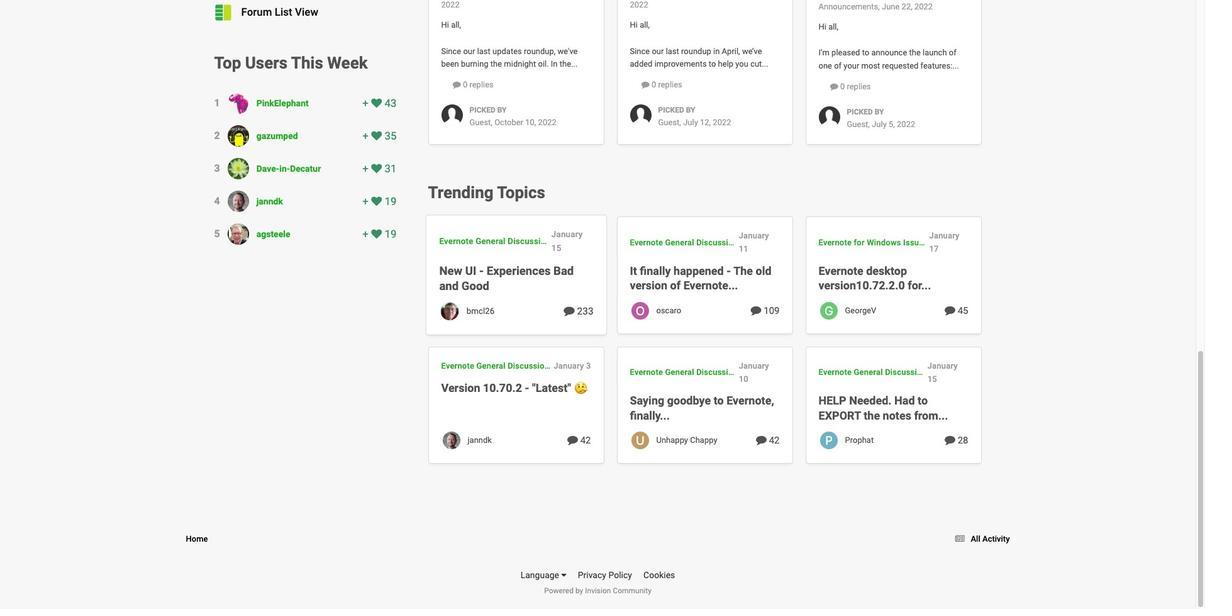Task type: vqa. For each thing, say whether or not it's contained in the screenshot.
Evernote Events
no



Task type: locate. For each thing, give the bounding box(es) containing it.
january inside evernote general discussions january 11
[[739, 231, 769, 241]]

general up needed.
[[854, 368, 883, 377]]

guest,
[[470, 118, 493, 127], [659, 118, 681, 127], [847, 120, 870, 129]]

to left help
[[709, 59, 716, 69]]

0 horizontal spatial last
[[477, 46, 491, 56]]

0 horizontal spatial and
[[439, 279, 459, 293]]

activity
[[983, 534, 1010, 544]]

0 vertical spatial 3
[[214, 162, 220, 174]]

since inside "since our last updates roundup, we've been burning the midnight oil. in the..."
[[441, 46, 461, 56]]

janndk image
[[228, 191, 249, 212]]

since up been
[[441, 46, 461, 56]]

topics
[[497, 183, 545, 202]]

picked down the "improvements"
[[659, 106, 684, 115]]

evernote
[[439, 237, 473, 246], [630, 238, 663, 247], [819, 238, 852, 247], [819, 264, 864, 277], [441, 361, 475, 370], [630, 368, 663, 377], [819, 368, 852, 377]]

newspaper o image
[[956, 535, 965, 543]]

picked by guest, july 5, 2022
[[847, 107, 916, 129]]

1 vertical spatial and
[[439, 279, 459, 293]]

goodbye
[[667, 394, 711, 407]]

discussions up had
[[885, 368, 931, 377]]

- for version 10.70.2 - "latest" ​🤥​
[[525, 381, 530, 394]]

been
[[441, 59, 459, 69]]

january up from...
[[928, 361, 958, 370]]

0 horizontal spatial evernote general discussions january 15
[[439, 230, 583, 253]]

+ for 5
[[363, 228, 371, 240]]

2 horizontal spatial replies
[[847, 82, 871, 91]]

janndk right janndk image
[[468, 436, 492, 445]]

general for 10.70.2
[[477, 361, 506, 370]]

- inside it finally happened - the old version of evernote...
[[727, 264, 731, 277]]

1 19 from the top
[[382, 195, 397, 207]]

unhappy chappy image
[[631, 432, 649, 449]]

agsteele link
[[257, 229, 290, 239]]

our inside "since our last updates roundup, we've been burning the midnight oil. in the..."
[[463, 46, 475, 56]]

by for october 10, 2022
[[498, 106, 507, 115]]

since up added
[[630, 46, 650, 56]]

trending topics
[[428, 183, 545, 202]]

saying
[[630, 394, 665, 407]]

finally
[[640, 264, 671, 277]]

1 last from the left
[[477, 46, 491, 56]]

hi up been
[[441, 20, 449, 30]]

0 horizontal spatial janndk
[[257, 196, 283, 206]]

1 horizontal spatial the
[[864, 409, 880, 422]]

guest image
[[819, 106, 840, 128]]

general up "10.70.2"
[[477, 361, 506, 370]]

last inside "since our last updates roundup, we've been burning the midnight oil. in the..."
[[477, 46, 491, 56]]

evernote desktop version10.72.2.0 for...
[[819, 264, 932, 292]]

1 horizontal spatial since
[[630, 46, 650, 56]]

january up the bad
[[551, 230, 583, 240]]

discussions inside evernote general discussions january 10
[[697, 368, 742, 377]]

2022 right 5,
[[897, 120, 916, 129]]

guest, left 12,
[[659, 118, 681, 127]]

july inside picked by guest, july 5, 2022
[[872, 120, 887, 129]]

replies
[[470, 80, 494, 90], [658, 80, 683, 90], [847, 82, 871, 91]]

replies for of
[[847, 82, 871, 91]]

2022 inside picked by guest, october 10, 2022
[[538, 118, 557, 127]]

by inside picked by guest, july 5, 2022
[[875, 107, 884, 116]]

2 horizontal spatial hi
[[819, 22, 827, 31]]

georgev
[[845, 306, 877, 315]]

1 horizontal spatial replies
[[658, 80, 683, 90]]

0 for added
[[652, 80, 656, 90]]

1 horizontal spatial last
[[666, 46, 679, 56]]

evernote up finally on the right of page
[[630, 238, 663, 247]]

evernote for it finally happened - the old version of evernote...
[[630, 238, 663, 247]]

evernote up saying
[[630, 368, 663, 377]]

2 horizontal spatial all,
[[829, 22, 839, 31]]

january for version 10.70.2 - "latest" ​🤥​
[[554, 361, 584, 370]]

since
[[441, 46, 461, 56], [630, 46, 650, 56]]

picked inside picked by guest, october 10, 2022
[[470, 106, 496, 115]]

week
[[327, 53, 368, 72]]

0 down added
[[652, 80, 656, 90]]

unhappy chappy
[[657, 436, 718, 445]]

2 horizontal spatial 0
[[841, 82, 845, 91]]

0 horizontal spatial 42
[[581, 435, 591, 446]]

2 vertical spatial of
[[670, 279, 681, 292]]

version 10.70.2 - "latest" ​🤥​
[[441, 381, 587, 394]]

15 for experiences
[[551, 243, 561, 253]]

our inside the since our last roundup in april, we've added improvements to help you cut...
[[652, 46, 664, 56]]

0 horizontal spatial 0
[[463, 80, 468, 90]]

april,
[[722, 46, 740, 56]]

last inside the since our last roundup in april, we've added improvements to help you cut...
[[666, 46, 679, 56]]

0 horizontal spatial of
[[670, 279, 681, 292]]

2 19 from the top
[[382, 228, 397, 240]]

caret down image
[[562, 570, 567, 579]]

1 horizontal spatial and
[[988, 238, 1002, 247]]

1 since from the left
[[441, 46, 461, 56]]

forum
[[241, 6, 272, 18]]

2 our from the left
[[652, 46, 664, 56]]

all,
[[451, 20, 461, 30], [640, 20, 650, 30], [829, 22, 839, 31]]

2 + from the top
[[363, 129, 371, 142]]

0 replies down burning
[[461, 80, 494, 90]]

january for it finally happened - the old version of evernote...
[[739, 231, 769, 241]]

0 down your
[[841, 82, 845, 91]]

0 for burning
[[463, 80, 468, 90]]

2 since from the left
[[630, 46, 650, 56]]

bad
[[553, 264, 574, 278]]

general inside evernote general discussions january 11
[[665, 238, 695, 247]]

last up the "improvements"
[[666, 46, 679, 56]]

replies for the
[[470, 80, 494, 90]]

version
[[441, 381, 480, 394]]

1 horizontal spatial our
[[652, 46, 664, 56]]

agsteele image
[[228, 223, 249, 245]]

picked for july 12, 2022
[[659, 106, 684, 115]]

12,
[[700, 118, 711, 127]]

hi
[[441, 20, 449, 30], [630, 20, 638, 30], [819, 22, 827, 31]]

evernote for windows issues (versions 10.0 and above)
[[819, 238, 1030, 247]]

our up added
[[652, 46, 664, 56]]

1 horizontal spatial 0 replies
[[650, 80, 683, 90]]

19 for 5
[[382, 228, 397, 240]]

hi up the i'm
[[819, 22, 827, 31]]

0 horizontal spatial 15
[[551, 243, 561, 253]]

i'm pleased to announce the launch of one of your most requested features:...
[[819, 48, 959, 71]]

hi all, up the i'm
[[819, 22, 839, 31]]

discussions up happened
[[697, 238, 742, 247]]

general up ui
[[475, 237, 505, 246]]

evernote up version
[[441, 361, 475, 370]]

1 horizontal spatial by
[[686, 106, 696, 115]]

needed.
[[850, 394, 892, 407]]

0 replies down your
[[839, 82, 871, 91]]

by up october
[[498, 106, 507, 115]]

dave-in-decatur
[[257, 163, 321, 173]]

guest image down been
[[441, 105, 463, 126]]

replies down the "improvements"
[[658, 80, 683, 90]]

gazumped
[[257, 131, 298, 141]]

evernote general discussions january 15 up had
[[819, 361, 958, 384]]

1 + from the top
[[363, 97, 371, 109]]

15 up the bad
[[551, 243, 561, 253]]

january up "17"
[[930, 231, 960, 241]]

1 heart image from the top
[[371, 97, 382, 108]]

prophat image
[[820, 432, 838, 449]]

general up happened
[[665, 238, 695, 247]]

2022 inside picked by guest, july 12, 2022
[[713, 118, 732, 127]]

comment image left 45
[[945, 304, 956, 315]]

the inside the help needed. had to export the notes from...
[[864, 409, 880, 422]]

comment image
[[453, 81, 461, 89], [642, 81, 650, 89], [830, 82, 839, 91], [751, 304, 762, 315], [945, 304, 956, 315], [564, 305, 575, 316], [756, 434, 767, 445], [945, 434, 956, 445]]

of right one
[[834, 61, 842, 71]]

heart image
[[371, 97, 382, 108], [371, 163, 382, 173], [371, 195, 382, 206], [371, 228, 382, 239]]

the...
[[560, 59, 578, 69]]

1 our from the left
[[463, 46, 475, 56]]

evernote inside evernote general discussions january 11
[[630, 238, 663, 247]]

new
[[439, 264, 462, 278]]

evernote up "help" at bottom right
[[819, 368, 852, 377]]

2 horizontal spatial by
[[875, 107, 884, 116]]

28
[[958, 435, 969, 446]]

this
[[291, 53, 323, 72]]

2 horizontal spatial the
[[910, 48, 921, 57]]

guest, for july 5, 2022
[[847, 120, 870, 129]]

july left 12,
[[683, 118, 698, 127]]

july inside picked by guest, july 12, 2022
[[683, 118, 698, 127]]

powered by invision community
[[544, 586, 652, 595]]

2022 right 12,
[[713, 118, 732, 127]]

replies down burning
[[470, 80, 494, 90]]

2 42 from the left
[[769, 435, 780, 446]]

ui
[[465, 264, 476, 278]]

guest image down added
[[630, 105, 652, 126]]

1 horizontal spatial picked
[[659, 106, 684, 115]]

to right goodbye
[[714, 394, 724, 407]]

gazumped image
[[228, 125, 249, 147]]

1 42 from the left
[[581, 435, 591, 446]]

prophat
[[845, 436, 874, 445]]

powered
[[544, 586, 574, 595]]

0 down burning
[[463, 80, 468, 90]]

0 horizontal spatial guest,
[[470, 118, 493, 127]]

to up from...
[[918, 394, 928, 407]]

your
[[844, 61, 860, 71]]

last
[[477, 46, 491, 56], [666, 46, 679, 56]]

to inside the since our last roundup in april, we've added improvements to help you cut...
[[709, 59, 716, 69]]

improvements
[[655, 59, 707, 69]]

evernote inside evernote general discussions january 10
[[630, 368, 663, 377]]

general
[[475, 237, 505, 246], [665, 238, 695, 247], [477, 361, 506, 370], [665, 368, 695, 377], [854, 368, 883, 377]]

by down "most"
[[875, 107, 884, 116]]

guest, inside picked by guest, july 5, 2022
[[847, 120, 870, 129]]

discussions up the saying goodbye to evernote, finally... in the right bottom of the page
[[697, 368, 742, 377]]

0 horizontal spatial picked
[[470, 106, 496, 115]]

i'm
[[819, 48, 830, 57]]

- left the at the top right of page
[[727, 264, 731, 277]]

4 + from the top
[[363, 195, 371, 207]]

- inside new ui - experiences bad and good
[[479, 264, 484, 278]]

by down the "improvements"
[[686, 106, 696, 115]]

2 horizontal spatial hi all,
[[819, 22, 839, 31]]

1 vertical spatial the
[[491, 59, 502, 69]]

discussions for to
[[885, 368, 931, 377]]

january inside evernote general discussions january 10
[[739, 361, 769, 370]]

- down evernote general discussions january 3
[[525, 381, 530, 394]]

1 horizontal spatial janndk
[[468, 436, 492, 445]]

45
[[958, 305, 969, 316]]

42 right comment icon
[[581, 435, 591, 446]]

guest, right guest image
[[847, 120, 870, 129]]

the
[[734, 264, 753, 277]]

oscaro image
[[631, 302, 649, 320]]

1 horizontal spatial 3
[[586, 361, 591, 370]]

0 horizontal spatial the
[[491, 59, 502, 69]]

2 horizontal spatial guest,
[[847, 120, 870, 129]]

0 replies for of
[[839, 82, 871, 91]]

and down new
[[439, 279, 459, 293]]

january up "10"
[[739, 361, 769, 370]]

2022 right 10,
[[538, 118, 557, 127]]

2022 for i'm pleased to announce the launch of one of your most requested features:...
[[897, 120, 916, 129]]

0 horizontal spatial hi
[[441, 20, 449, 30]]

2 guest image from the left
[[630, 105, 652, 126]]

and right 10.0
[[988, 238, 1002, 247]]

one
[[819, 61, 832, 71]]

1 vertical spatial evernote general discussions january 15
[[819, 361, 958, 384]]

picked right guest image
[[847, 107, 873, 116]]

roundup
[[681, 46, 712, 56]]

-
[[479, 264, 484, 278], [727, 264, 731, 277], [525, 381, 530, 394]]

new ui - experiences bad and good
[[439, 264, 574, 293]]

1 vertical spatial 15
[[928, 374, 938, 384]]

picked inside picked by guest, july 5, 2022
[[847, 107, 873, 116]]

5 + from the top
[[363, 228, 371, 240]]

general for ui
[[475, 237, 505, 246]]

it
[[630, 264, 637, 277]]

comment image left 233
[[564, 305, 575, 316]]

0 vertical spatial 19
[[382, 195, 397, 207]]

comment image down been
[[453, 81, 461, 89]]

1 vertical spatial 19
[[382, 228, 397, 240]]

1 horizontal spatial guest,
[[659, 118, 681, 127]]

january up 11
[[739, 231, 769, 241]]

0 horizontal spatial replies
[[470, 80, 494, 90]]

from...
[[915, 409, 949, 422]]

picked inside picked by guest, july 12, 2022
[[659, 106, 684, 115]]

15 up from...
[[928, 374, 938, 384]]

hi all, for since our last roundup in april, we've added improvements to help you cut...
[[630, 20, 652, 30]]

,
[[879, 2, 880, 11]]

guest, inside picked by guest, july 12, 2022
[[659, 118, 681, 127]]

general up goodbye
[[665, 368, 695, 377]]

4 heart image from the top
[[371, 228, 382, 239]]

heart image
[[371, 130, 382, 141]]

0 horizontal spatial since
[[441, 46, 461, 56]]

3
[[214, 162, 220, 174], [586, 361, 591, 370]]

1 horizontal spatial hi all,
[[630, 20, 652, 30]]

+ for 4
[[363, 195, 371, 207]]

july
[[683, 118, 698, 127], [872, 120, 887, 129]]

evernote up the version10.72.2.0
[[819, 264, 864, 277]]

1 horizontal spatial guest image
[[630, 105, 652, 126]]

picked up october
[[470, 106, 496, 115]]

0 replies
[[461, 80, 494, 90], [650, 80, 683, 90], [839, 82, 871, 91]]

powered by invision community link
[[544, 586, 652, 595]]

42 down evernote,
[[769, 435, 780, 446]]

comment image down added
[[642, 81, 650, 89]]

hi all, up been
[[441, 20, 463, 30]]

42
[[581, 435, 591, 446], [769, 435, 780, 446]]

all, up added
[[640, 20, 650, 30]]

1 horizontal spatial 15
[[928, 374, 938, 384]]

all, for since our last roundup in april, we've added improvements to help you cut...
[[640, 20, 650, 30]]

by inside picked by guest, july 12, 2022
[[686, 106, 696, 115]]

picked by guest, july 12, 2022
[[659, 106, 732, 127]]

0 horizontal spatial -
[[479, 264, 484, 278]]

janndk right janndk icon
[[257, 196, 283, 206]]

comment image left 28 at the bottom
[[945, 434, 956, 445]]

the inside i'm pleased to announce the launch of one of your most requested features:...
[[910, 48, 921, 57]]

hi all, for i'm pleased to announce the launch of one of your most requested features:...
[[819, 22, 839, 31]]

the
[[910, 48, 921, 57], [491, 59, 502, 69], [864, 409, 880, 422]]

0 vertical spatial janndk
[[257, 196, 283, 206]]

the up requested
[[910, 48, 921, 57]]

evernote general discussions january 15 up experiences
[[439, 230, 583, 253]]

georgev image
[[820, 302, 838, 320]]

in
[[714, 46, 720, 56]]

last up burning
[[477, 46, 491, 56]]

cookies
[[644, 570, 675, 580]]

hi for since our last updates roundup, we've been burning the midnight oil. in the...
[[441, 20, 449, 30]]

0 vertical spatial of
[[949, 48, 957, 57]]

announce
[[872, 48, 908, 57]]

by inside picked by guest, october 10, 2022
[[498, 106, 507, 115]]

- right ui
[[479, 264, 484, 278]]

guest, left october
[[470, 118, 493, 127]]

0 horizontal spatial our
[[463, 46, 475, 56]]

replies down your
[[847, 82, 871, 91]]

guest, inside picked by guest, october 10, 2022
[[470, 118, 493, 127]]

0 replies down the "improvements"
[[650, 80, 683, 90]]

the inside "since our last updates roundup, we've been burning the midnight oil. in the..."
[[491, 59, 502, 69]]

hi all, up added
[[630, 20, 652, 30]]

language link
[[521, 570, 567, 580]]

2022 inside picked by guest, july 5, 2022
[[897, 120, 916, 129]]

january up ​🤥​
[[554, 361, 584, 370]]

replies for improvements
[[658, 80, 683, 90]]

1 horizontal spatial -
[[525, 381, 530, 394]]

1 guest image from the left
[[441, 105, 463, 126]]

11
[[739, 244, 749, 254]]

1 horizontal spatial 42
[[769, 435, 780, 446]]

3 up ​🤥​
[[586, 361, 591, 370]]

of right launch
[[949, 48, 957, 57]]

the down needed.
[[864, 409, 880, 422]]

to up "most"
[[862, 48, 870, 57]]

evernote general discussions january 15
[[439, 230, 583, 253], [819, 361, 958, 384]]

2 horizontal spatial 0 replies
[[839, 82, 871, 91]]

all, up been
[[451, 20, 461, 30]]

features:...
[[921, 61, 959, 71]]

0 horizontal spatial hi all,
[[441, 20, 463, 30]]

1 horizontal spatial all,
[[640, 20, 650, 30]]

saying goodbye to evernote, finally...
[[630, 394, 774, 422]]

discussions inside evernote general discussions january 11
[[697, 238, 742, 247]]

109
[[764, 305, 780, 316]]

discussions up version 10.70.2 - "latest" ​🤥​
[[508, 361, 554, 370]]

list
[[275, 6, 292, 18]]

1 horizontal spatial evernote general discussions january 15
[[819, 361, 958, 384]]

2 heart image from the top
[[371, 163, 382, 173]]

the down updates
[[491, 59, 502, 69]]

2 horizontal spatial picked
[[847, 107, 873, 116]]

3 + from the top
[[363, 162, 371, 175]]

in-
[[279, 163, 290, 173]]

0 vertical spatial the
[[910, 48, 921, 57]]

0 vertical spatial 15
[[551, 243, 561, 253]]

old
[[756, 264, 772, 277]]

discussions up experiences
[[508, 237, 555, 246]]

windows
[[867, 238, 902, 247]]

0 horizontal spatial all,
[[451, 20, 461, 30]]

guest image
[[441, 105, 463, 126], [630, 105, 652, 126]]

+ for 2
[[363, 129, 371, 142]]

1 horizontal spatial hi
[[630, 20, 638, 30]]

10.70.2
[[483, 381, 522, 394]]

evernote for version 10.70.2 - "latest" ​🤥​
[[441, 361, 475, 370]]

of down finally on the right of page
[[670, 279, 681, 292]]

updates
[[493, 46, 522, 56]]

hi up added
[[630, 20, 638, 30]]

forum list view link
[[241, 6, 318, 19]]

to
[[862, 48, 870, 57], [709, 59, 716, 69], [714, 394, 724, 407], [918, 394, 928, 407]]

evernote up new
[[439, 237, 473, 246]]

since inside the since our last roundup in april, we've added improvements to help you cut...
[[630, 46, 650, 56]]

1 horizontal spatial of
[[834, 61, 842, 71]]

0 horizontal spatial july
[[683, 118, 698, 127]]

2 last from the left
[[666, 46, 679, 56]]

2 horizontal spatial of
[[949, 48, 957, 57]]

heart image for 3
[[371, 163, 382, 173]]

all activity link
[[952, 534, 1010, 544]]

comment image left 109
[[751, 304, 762, 315]]

july for july 5, 2022
[[872, 120, 887, 129]]

all, up the i'm
[[829, 22, 839, 31]]

1 horizontal spatial 0
[[652, 80, 656, 90]]

0 horizontal spatial by
[[498, 106, 507, 115]]

0 horizontal spatial 0 replies
[[461, 80, 494, 90]]

3 heart image from the top
[[371, 195, 382, 206]]

3 left dave in decatur image
[[214, 162, 220, 174]]

july left 5,
[[872, 120, 887, 129]]

our up burning
[[463, 46, 475, 56]]

pinkelephant image
[[228, 93, 249, 114]]

1 horizontal spatial july
[[872, 120, 887, 129]]

2 vertical spatial the
[[864, 409, 880, 422]]

bmcl26 image
[[440, 303, 459, 321]]

2 horizontal spatial -
[[727, 264, 731, 277]]

0 vertical spatial evernote general discussions january 15
[[439, 230, 583, 253]]

general inside evernote general discussions january 10
[[665, 368, 695, 377]]

0 horizontal spatial guest image
[[441, 105, 463, 126]]

evernote for help needed. had to export the notes from...
[[819, 368, 852, 377]]

42 for version 10.70.2 - "latest" ​🤥​
[[581, 435, 591, 446]]



Task type: describe. For each thing, give the bounding box(es) containing it.
decatur
[[290, 163, 321, 173]]

- for new ui - experiences bad and good
[[479, 264, 484, 278]]

midnight
[[504, 59, 536, 69]]

evernote general discussions january 15 for had
[[819, 361, 958, 384]]

users
[[245, 53, 288, 72]]

help
[[819, 394, 847, 407]]

to inside the help needed. had to export the notes from...
[[918, 394, 928, 407]]

comment image down evernote,
[[756, 434, 767, 445]]

export
[[819, 409, 861, 422]]

(versions
[[930, 238, 967, 247]]

desktop
[[867, 264, 907, 277]]

invision
[[585, 586, 611, 595]]

janndk image
[[443, 432, 460, 449]]

all, for i'm pleased to announce the launch of one of your most requested features:...
[[829, 22, 839, 31]]

by
[[576, 586, 583, 595]]

guest image for july 12, 2022
[[630, 105, 652, 126]]

15 for to
[[928, 374, 938, 384]]

hi all, for since our last updates roundup, we've been burning the midnight oil. in the...
[[441, 20, 463, 30]]

10.0
[[969, 238, 986, 247]]

to inside the saying goodbye to evernote, finally...
[[714, 394, 724, 407]]

evernote for saying goodbye to evernote, finally...
[[630, 368, 663, 377]]

picked for october 10, 2022
[[470, 106, 496, 115]]

january 17
[[930, 231, 960, 254]]

dave-
[[257, 163, 279, 173]]

our for added
[[652, 46, 664, 56]]

1 vertical spatial of
[[834, 61, 842, 71]]

17
[[930, 244, 939, 254]]

10
[[739, 374, 749, 384]]

general for finally
[[665, 238, 695, 247]]

janndk link
[[257, 196, 283, 206]]

oscaro
[[657, 306, 682, 315]]

discussions for -
[[697, 238, 742, 247]]

language
[[521, 570, 562, 580]]

added
[[630, 59, 653, 69]]

home link
[[186, 534, 208, 544]]

home
[[186, 534, 208, 544]]

dave in decatur image
[[228, 158, 249, 179]]

june
[[882, 2, 900, 11]]

1 vertical spatial 3
[[586, 361, 591, 370]]

we've
[[558, 46, 578, 56]]

2
[[214, 130, 220, 142]]

all, for since our last updates roundup, we've been burning the midnight oil. in the...
[[451, 20, 461, 30]]

1 vertical spatial janndk
[[468, 436, 492, 445]]

​🤥​
[[574, 381, 587, 394]]

oil.
[[538, 59, 549, 69]]

evernote...
[[684, 279, 738, 292]]

of inside it finally happened - the old version of evernote...
[[670, 279, 681, 292]]

forum list view
[[241, 6, 318, 18]]

4
[[214, 195, 220, 207]]

discussions for evernote,
[[697, 368, 742, 377]]

our for burning
[[463, 46, 475, 56]]

privacy policy link
[[578, 570, 632, 580]]

2022 for since our last roundup in april, we've added improvements to help you cut...
[[713, 118, 732, 127]]

you
[[736, 59, 749, 69]]

evernote general discussions january 15 for -
[[439, 230, 583, 253]]

0 for one
[[841, 82, 845, 91]]

bmcl26
[[466, 307, 494, 316]]

last for roundup
[[666, 46, 679, 56]]

guest, for october 10, 2022
[[470, 118, 493, 127]]

comment image down one
[[830, 82, 839, 91]]

burning
[[461, 59, 489, 69]]

version10.72.2.0
[[819, 279, 905, 292]]

discussions for "latest"
[[508, 361, 554, 370]]

guest, for july 12, 2022
[[659, 118, 681, 127]]

evernote general discussions january 10
[[630, 361, 769, 384]]

finally...
[[630, 409, 670, 422]]

most
[[862, 61, 881, 71]]

experiences
[[487, 264, 551, 278]]

233
[[577, 306, 593, 318]]

by for july 5, 2022
[[875, 107, 884, 116]]

launch
[[923, 48, 947, 57]]

trending
[[428, 183, 494, 202]]

to inside i'm pleased to announce the launch of one of your most requested features:...
[[862, 48, 870, 57]]

we've
[[742, 46, 762, 56]]

help
[[718, 59, 734, 69]]

+ for 3
[[363, 162, 371, 175]]

hi for since our last roundup in april, we've added improvements to help you cut...
[[630, 20, 638, 30]]

january for saying goodbye to evernote, finally...
[[739, 361, 769, 370]]

cookies link
[[644, 570, 675, 580]]

october
[[495, 118, 524, 127]]

last for updates
[[477, 46, 491, 56]]

0 replies for improvements
[[650, 80, 683, 90]]

0 horizontal spatial 3
[[214, 162, 220, 174]]

evernote inside evernote desktop version10.72.2.0 for...
[[819, 264, 864, 277]]

heart image for 5
[[371, 228, 382, 239]]

chappy
[[690, 436, 718, 445]]

guest image for october 10, 2022
[[441, 105, 463, 126]]

discussions for experiences
[[508, 237, 555, 246]]

since our last updates roundup, we've been burning the midnight oil. in the...
[[441, 46, 578, 69]]

for
[[854, 238, 865, 247]]

it finally happened - the old version of evernote...
[[630, 264, 772, 292]]

since for since our last updates roundup, we've been burning the midnight oil. in the...
[[441, 46, 461, 56]]

35
[[382, 129, 397, 142]]

issues
[[904, 238, 928, 247]]

general for goodbye
[[665, 368, 695, 377]]

+ for 1
[[363, 97, 371, 109]]

all activity
[[971, 534, 1010, 544]]

policy
[[609, 570, 632, 580]]

view
[[295, 6, 318, 18]]

heart image for 4
[[371, 195, 382, 206]]

evernote,
[[727, 394, 774, 407]]

1
[[214, 97, 220, 109]]

for...
[[908, 279, 932, 292]]

dave-in-decatur link
[[257, 163, 321, 173]]

pleased
[[832, 48, 860, 57]]

help needed. had to export the notes from...
[[819, 394, 949, 422]]

comment image
[[568, 434, 578, 445]]

evernote for new ui - experiences bad and good
[[439, 237, 473, 246]]

january for new ui - experiences bad and good
[[551, 230, 583, 240]]

notes
[[883, 409, 912, 422]]

requested
[[883, 61, 919, 71]]

42 for saying goodbye to evernote, finally...
[[769, 435, 780, 446]]

january for help needed. had to export the notes from...
[[928, 361, 958, 370]]

hi for i'm pleased to announce the launch of one of your most requested features:...
[[819, 22, 827, 31]]

unhappy
[[657, 436, 688, 445]]

2022 right 22,
[[915, 2, 933, 11]]

july for july 12, 2022
[[683, 118, 698, 127]]

by for july 12, 2022
[[686, 106, 696, 115]]

2022 for since our last updates roundup, we've been burning the midnight oil. in the...
[[538, 118, 557, 127]]

and inside new ui - experiences bad and good
[[439, 279, 459, 293]]

picked for july 5, 2022
[[847, 107, 873, 116]]

5,
[[889, 120, 895, 129]]

0 replies for the
[[461, 80, 494, 90]]

heart image for 1
[[371, 97, 382, 108]]

evernote general discussions january 3
[[441, 361, 591, 370]]

19 for 4
[[382, 195, 397, 207]]

evernote general discussions january 11
[[630, 231, 769, 254]]

evernote left the for
[[819, 238, 852, 247]]

31
[[382, 162, 397, 175]]

since for since our last roundup in april, we've added improvements to help you cut...
[[630, 46, 650, 56]]

general for needed.
[[854, 368, 883, 377]]

gazumped link
[[257, 131, 298, 141]]

0 vertical spatial and
[[988, 238, 1002, 247]]



